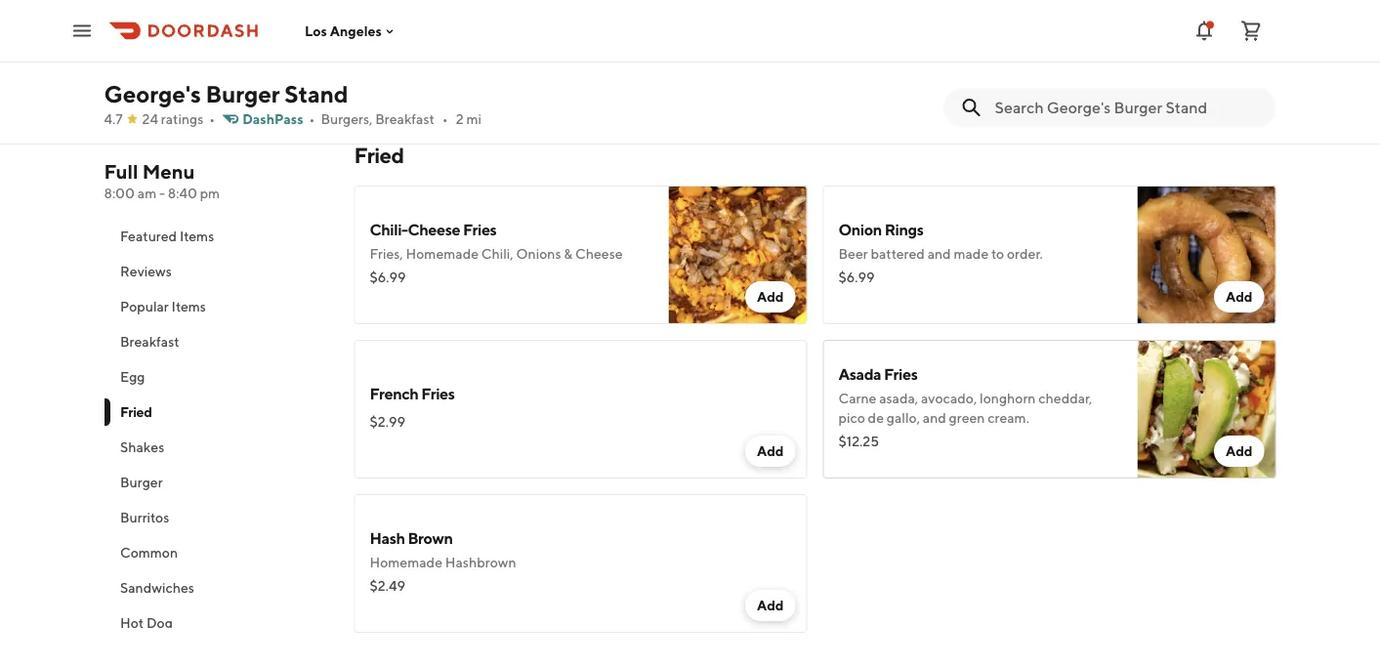 Task type: describe. For each thing, give the bounding box(es) containing it.
full menu 8:00 am - 8:40 pm
[[104, 160, 220, 201]]

homemade inside chili-cheese fries fries, homemade chili, onions & cheese $6.99
[[406, 246, 479, 262]]

breakfast button
[[104, 324, 331, 360]]

longhorn
[[980, 390, 1036, 406]]

fries inside chili-cheese fries fries, homemade chili, onions & cheese $6.99
[[463, 220, 497, 239]]

cheddar,
[[1039, 390, 1093, 406]]

egg
[[120, 369, 145, 385]]

0 horizontal spatial fried
[[120, 404, 151, 420]]

chili-
[[370, 220, 408, 239]]

onion rings beer battered and made to order. $6.99
[[839, 220, 1043, 285]]

common
[[120, 545, 177, 561]]

burgers,
[[321, 111, 373, 127]]

green
[[949, 410, 985, 426]]

add for onion rings
[[1226, 289, 1253, 305]]

fries for asada fries carne asada, avocado, longhorn cheddar, pico de gallo, and green cream. $12.25
[[884, 365, 918, 383]]

$12.25
[[839, 433, 879, 449]]

hash
[[370, 529, 405, 548]]

featured items
[[120, 228, 214, 244]]

1 horizontal spatial cheese
[[575, 246, 623, 262]]

de
[[868, 410, 884, 426]]

8:00
[[104, 185, 135, 201]]

burritos button
[[104, 500, 331, 535]]

0 items, open order cart image
[[1240, 19, 1263, 42]]

french
[[370, 384, 418, 403]]

los
[[305, 23, 327, 39]]

dashpass •
[[242, 111, 315, 127]]

shakes
[[120, 439, 164, 455]]

brown
[[408, 529, 453, 548]]

items for popular items
[[171, 298, 206, 315]]

made
[[954, 246, 989, 262]]

0 vertical spatial breakfast
[[375, 111, 435, 127]]

mi
[[466, 111, 482, 127]]

george's
[[104, 80, 201, 107]]

asada fries image
[[1138, 340, 1276, 479]]

2
[[456, 111, 464, 127]]

burgers, breakfast • 2 mi
[[321, 111, 482, 127]]

hot dog
[[120, 615, 172, 631]]

chili,
[[481, 246, 514, 262]]

gallo,
[[887, 410, 920, 426]]

onion rings image
[[1138, 186, 1276, 324]]

full
[[104, 160, 138, 183]]

-
[[159, 185, 165, 201]]

asada fries carne asada, avocado, longhorn cheddar, pico de gallo, and green cream. $12.25
[[839, 365, 1093, 449]]

hot
[[120, 615, 143, 631]]

• for 24 ratings •
[[209, 111, 215, 127]]

am
[[138, 185, 156, 201]]

george's burger stand
[[104, 80, 348, 107]]

burger button
[[104, 465, 331, 500]]

carne
[[839, 390, 877, 406]]

featured items button
[[104, 219, 331, 254]]

angeles
[[330, 23, 382, 39]]

2 $2.99 from the top
[[370, 414, 405, 430]]

2 • from the left
[[309, 111, 315, 127]]

reviews button
[[104, 254, 331, 289]]

order.
[[1007, 246, 1043, 262]]

4.7
[[104, 111, 123, 127]]

to
[[992, 246, 1004, 262]]

dog
[[146, 615, 172, 631]]

burger inside button
[[120, 474, 162, 490]]

asada,
[[879, 390, 919, 406]]

add for asada fries
[[1226, 443, 1253, 459]]

0 vertical spatial fried
[[354, 143, 404, 168]]

homemade inside hash brown homemade hashbrown $2.49 add
[[370, 554, 443, 571]]

$6.99 inside chili-cheese fries fries, homemade chili, onions & cheese $6.99
[[370, 269, 406, 285]]

8:40
[[168, 185, 197, 201]]



Task type: vqa. For each thing, say whether or not it's contained in the screenshot.
Rings
yes



Task type: locate. For each thing, give the bounding box(es) containing it.
items right popular
[[171, 298, 206, 315]]

avocado,
[[921, 390, 977, 406]]

1 vertical spatial burger
[[120, 474, 162, 490]]

and
[[928, 246, 951, 262], [923, 410, 946, 426]]

0 vertical spatial items
[[179, 228, 214, 244]]

sandwiches
[[120, 580, 194, 596]]

breakfast inside button
[[120, 334, 179, 350]]

hot dog button
[[104, 606, 331, 641]]

breakfast
[[375, 111, 435, 127], [120, 334, 179, 350]]

add button for onion rings
[[1214, 281, 1265, 313]]

featured
[[120, 228, 176, 244]]

cheese
[[408, 220, 460, 239], [575, 246, 623, 262]]

$6.99 down beer
[[839, 269, 875, 285]]

chili-cheese fries fries, homemade chili, onions & cheese $6.99
[[370, 220, 623, 285]]

1 vertical spatial breakfast
[[120, 334, 179, 350]]

&
[[564, 246, 573, 262]]

fries up chili,
[[463, 220, 497, 239]]

2 horizontal spatial fries
[[884, 365, 918, 383]]

breakfast down popular
[[120, 334, 179, 350]]

fried
[[354, 143, 404, 168], [120, 404, 151, 420]]

fries up asada,
[[884, 365, 918, 383]]

fries right french
[[421, 384, 455, 403]]

onions
[[516, 246, 561, 262]]

0 horizontal spatial burger
[[120, 474, 162, 490]]

$2.99 down french
[[370, 414, 405, 430]]

cream.
[[988, 410, 1030, 426]]

0 horizontal spatial cheese
[[408, 220, 460, 239]]

onion
[[839, 220, 882, 239]]

• down george's burger stand
[[209, 111, 215, 127]]

add for chili-cheese fries
[[757, 289, 784, 305]]

24 ratings •
[[142, 111, 215, 127]]

items inside button
[[179, 228, 214, 244]]

1 vertical spatial cheese
[[575, 246, 623, 262]]

beer
[[839, 246, 868, 262]]

24
[[142, 111, 158, 127]]

egg button
[[104, 360, 331, 395]]

fries for french fries
[[421, 384, 455, 403]]

asada
[[839, 365, 881, 383]]

french fries
[[370, 384, 455, 403]]

reviews
[[120, 263, 171, 279]]

items for featured items
[[179, 228, 214, 244]]

homemade up $2.49 on the left of the page
[[370, 554, 443, 571]]

• left 2
[[442, 111, 448, 127]]

pm
[[200, 185, 220, 201]]

$6.99
[[370, 269, 406, 285], [839, 269, 875, 285]]

fried down 'egg' at the left bottom
[[120, 404, 151, 420]]

stand
[[284, 80, 348, 107]]

1 • from the left
[[209, 111, 215, 127]]

and left made on the right
[[928, 246, 951, 262]]

burritos
[[120, 509, 169, 526]]

popular
[[120, 298, 168, 315]]

2 horizontal spatial •
[[442, 111, 448, 127]]

0 horizontal spatial •
[[209, 111, 215, 127]]

menu
[[142, 160, 195, 183]]

1 horizontal spatial breakfast
[[375, 111, 435, 127]]

•
[[209, 111, 215, 127], [309, 111, 315, 127], [442, 111, 448, 127]]

$2.99 right los at the top of the page
[[370, 37, 405, 53]]

0 horizontal spatial fries
[[421, 384, 455, 403]]

1 vertical spatial items
[[171, 298, 206, 315]]

dashpass
[[242, 111, 303, 127]]

1 $6.99 from the left
[[370, 269, 406, 285]]

$2.99
[[370, 37, 405, 53], [370, 414, 405, 430]]

items inside button
[[171, 298, 206, 315]]

open menu image
[[70, 19, 94, 42]]

0 vertical spatial burger
[[206, 80, 280, 107]]

items
[[179, 228, 214, 244], [171, 298, 206, 315]]

homemade
[[406, 246, 479, 262], [370, 554, 443, 571]]

notification bell image
[[1193, 19, 1216, 42]]

1 horizontal spatial burger
[[206, 80, 280, 107]]

pico
[[839, 410, 865, 426]]

1 horizontal spatial fried
[[354, 143, 404, 168]]

and inside asada fries carne asada, avocado, longhorn cheddar, pico de gallo, and green cream. $12.25
[[923, 410, 946, 426]]

common button
[[104, 535, 331, 571]]

0 vertical spatial homemade
[[406, 246, 479, 262]]

0 vertical spatial and
[[928, 246, 951, 262]]

• for burgers, breakfast • 2 mi
[[442, 111, 448, 127]]

1 horizontal spatial $6.99
[[839, 269, 875, 285]]

add button for chili-cheese fries
[[745, 281, 796, 313]]

rings
[[885, 220, 924, 239]]

1 horizontal spatial fries
[[463, 220, 497, 239]]

add inside hash brown homemade hashbrown $2.49 add
[[757, 597, 784, 614]]

sandwiches button
[[104, 571, 331, 606]]

fries,
[[370, 246, 403, 262]]

• down stand
[[309, 111, 315, 127]]

add button for asada fries
[[1214, 436, 1265, 467]]

fries
[[463, 220, 497, 239], [884, 365, 918, 383], [421, 384, 455, 403]]

1 horizontal spatial •
[[309, 111, 315, 127]]

1 vertical spatial $2.99
[[370, 414, 405, 430]]

burger up dashpass
[[206, 80, 280, 107]]

3 • from the left
[[442, 111, 448, 127]]

add
[[757, 289, 784, 305], [1226, 289, 1253, 305], [757, 443, 784, 459], [1226, 443, 1253, 459], [757, 597, 784, 614]]

1 vertical spatial fries
[[884, 365, 918, 383]]

and down the avocado,
[[923, 410, 946, 426]]

1 $2.99 from the top
[[370, 37, 405, 53]]

0 horizontal spatial $6.99
[[370, 269, 406, 285]]

ratings
[[161, 111, 203, 127]]

burger down 'shakes'
[[120, 474, 162, 490]]

shakes button
[[104, 430, 331, 465]]

0 vertical spatial cheese
[[408, 220, 460, 239]]

and inside onion rings beer battered and made to order. $6.99
[[928, 246, 951, 262]]

homemade left chili,
[[406, 246, 479, 262]]

0 vertical spatial $2.99
[[370, 37, 405, 53]]

$6.99 inside onion rings beer battered and made to order. $6.99
[[839, 269, 875, 285]]

1 vertical spatial fried
[[120, 404, 151, 420]]

fried down burgers, breakfast • 2 mi
[[354, 143, 404, 168]]

Item Search search field
[[995, 97, 1261, 118]]

items up 'reviews' button
[[179, 228, 214, 244]]

add button
[[745, 281, 796, 313], [1214, 281, 1265, 313], [745, 436, 796, 467], [1214, 436, 1265, 467], [745, 590, 796, 621]]

breakfast left 2
[[375, 111, 435, 127]]

battered
[[871, 246, 925, 262]]

2 $6.99 from the left
[[839, 269, 875, 285]]

los angeles
[[305, 23, 382, 39]]

hash brown homemade hashbrown $2.49 add
[[370, 529, 784, 614]]

$6.99 down fries,
[[370, 269, 406, 285]]

2 vertical spatial fries
[[421, 384, 455, 403]]

popular items
[[120, 298, 206, 315]]

burger
[[206, 80, 280, 107], [120, 474, 162, 490]]

chili-cheese fries image
[[669, 186, 807, 324]]

fries inside asada fries carne asada, avocado, longhorn cheddar, pico de gallo, and green cream. $12.25
[[884, 365, 918, 383]]

1 vertical spatial and
[[923, 410, 946, 426]]

los angeles button
[[305, 23, 398, 39]]

hashbrown
[[445, 554, 516, 571]]

0 horizontal spatial breakfast
[[120, 334, 179, 350]]

popular items button
[[104, 289, 331, 324]]

1 vertical spatial homemade
[[370, 554, 443, 571]]

0 vertical spatial fries
[[463, 220, 497, 239]]

$2.49
[[370, 578, 405, 594]]



